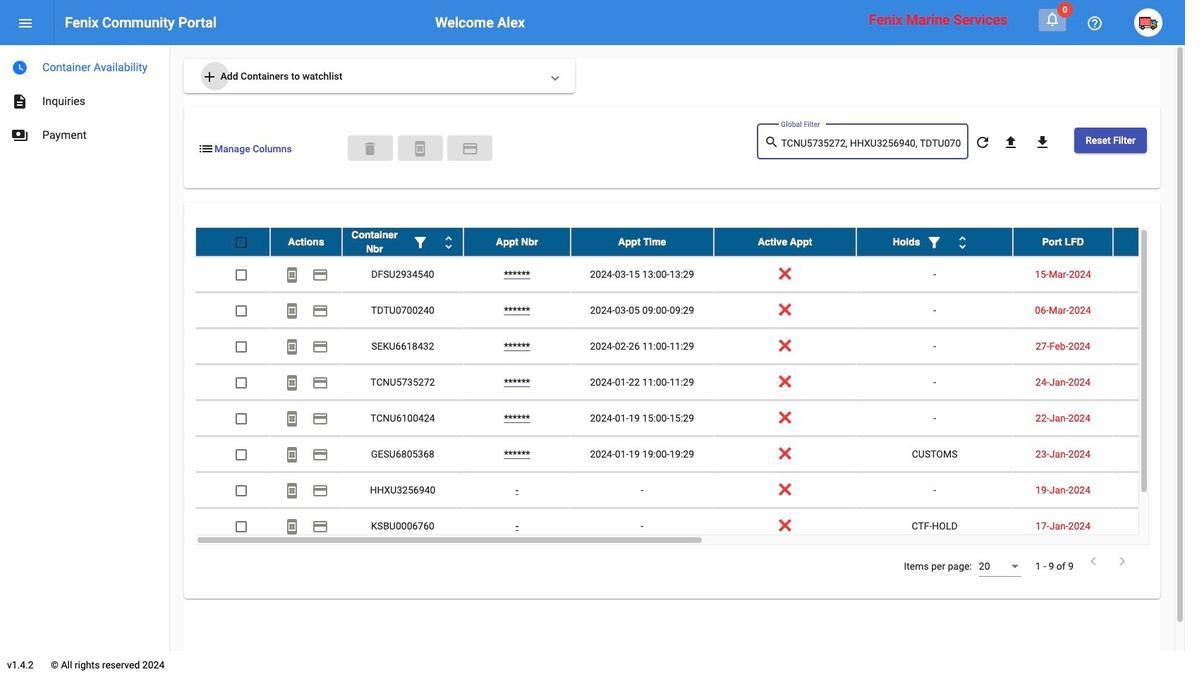 Task type: vqa. For each thing, say whether or not it's contained in the screenshot.
7th cell
yes



Task type: describe. For each thing, give the bounding box(es) containing it.
5 cell from the top
[[1113, 401, 1185, 436]]

3 column header from the left
[[463, 228, 571, 256]]

5 row from the top
[[195, 365, 1185, 401]]

7 row from the top
[[195, 437, 1185, 473]]

6 cell from the top
[[1113, 437, 1185, 472]]

1 cell from the top
[[1113, 257, 1185, 292]]

2 column header from the left
[[342, 228, 463, 256]]

8 cell from the top
[[1113, 509, 1185, 544]]

4 row from the top
[[195, 329, 1185, 365]]

delete image
[[362, 140, 379, 157]]

6 row from the top
[[195, 401, 1185, 437]]

1 row from the top
[[195, 228, 1185, 257]]

7 cell from the top
[[1113, 473, 1185, 508]]

2 row from the top
[[195, 257, 1185, 293]]

2 cell from the top
[[1113, 293, 1185, 328]]

4 column header from the left
[[571, 228, 714, 256]]

Global Watchlist Filter field
[[781, 138, 961, 149]]

1 column header from the left
[[270, 228, 342, 256]]

8 column header from the left
[[1113, 228, 1185, 256]]

3 row from the top
[[195, 293, 1185, 329]]

3 cell from the top
[[1113, 329, 1185, 364]]



Task type: locate. For each thing, give the bounding box(es) containing it.
4 cell from the top
[[1113, 365, 1185, 400]]

5 column header from the left
[[714, 228, 856, 256]]

no color image
[[1044, 11, 1061, 28], [17, 15, 34, 32], [201, 69, 218, 86], [11, 93, 28, 110], [764, 134, 781, 151], [1002, 134, 1019, 151], [1034, 134, 1051, 151], [462, 140, 479, 157], [412, 234, 429, 251], [440, 234, 457, 251], [284, 267, 300, 284], [312, 267, 329, 284], [284, 303, 300, 320], [312, 303, 329, 320], [312, 339, 329, 356], [284, 375, 300, 392], [284, 411, 300, 428], [312, 411, 329, 428], [284, 447, 300, 464], [312, 447, 329, 464], [312, 483, 329, 500], [284, 519, 300, 536]]

8 row from the top
[[195, 473, 1185, 509]]

row
[[195, 228, 1185, 257], [195, 257, 1185, 293], [195, 293, 1185, 329], [195, 329, 1185, 365], [195, 365, 1185, 401], [195, 401, 1185, 437], [195, 437, 1185, 473], [195, 473, 1185, 509], [195, 509, 1185, 545]]

7 column header from the left
[[1013, 228, 1113, 256]]

column header
[[270, 228, 342, 256], [342, 228, 463, 256], [463, 228, 571, 256], [571, 228, 714, 256], [714, 228, 856, 256], [856, 228, 1013, 256], [1013, 228, 1113, 256], [1113, 228, 1185, 256]]

6 column header from the left
[[856, 228, 1013, 256]]

grid
[[195, 228, 1185, 545]]

9 row from the top
[[195, 509, 1185, 545]]

cell
[[1113, 257, 1185, 292], [1113, 293, 1185, 328], [1113, 329, 1185, 364], [1113, 365, 1185, 400], [1113, 401, 1185, 436], [1113, 437, 1185, 472], [1113, 473, 1185, 508], [1113, 509, 1185, 544]]

no color image
[[1086, 15, 1103, 32], [11, 59, 28, 76], [11, 127, 28, 144], [974, 134, 991, 151], [198, 140, 214, 157], [412, 140, 429, 157], [926, 234, 943, 251], [954, 234, 971, 251], [284, 339, 300, 356], [312, 375, 329, 392], [284, 483, 300, 500], [312, 519, 329, 536], [1085, 553, 1102, 570], [1114, 553, 1131, 570]]

navigation
[[0, 45, 169, 152]]



